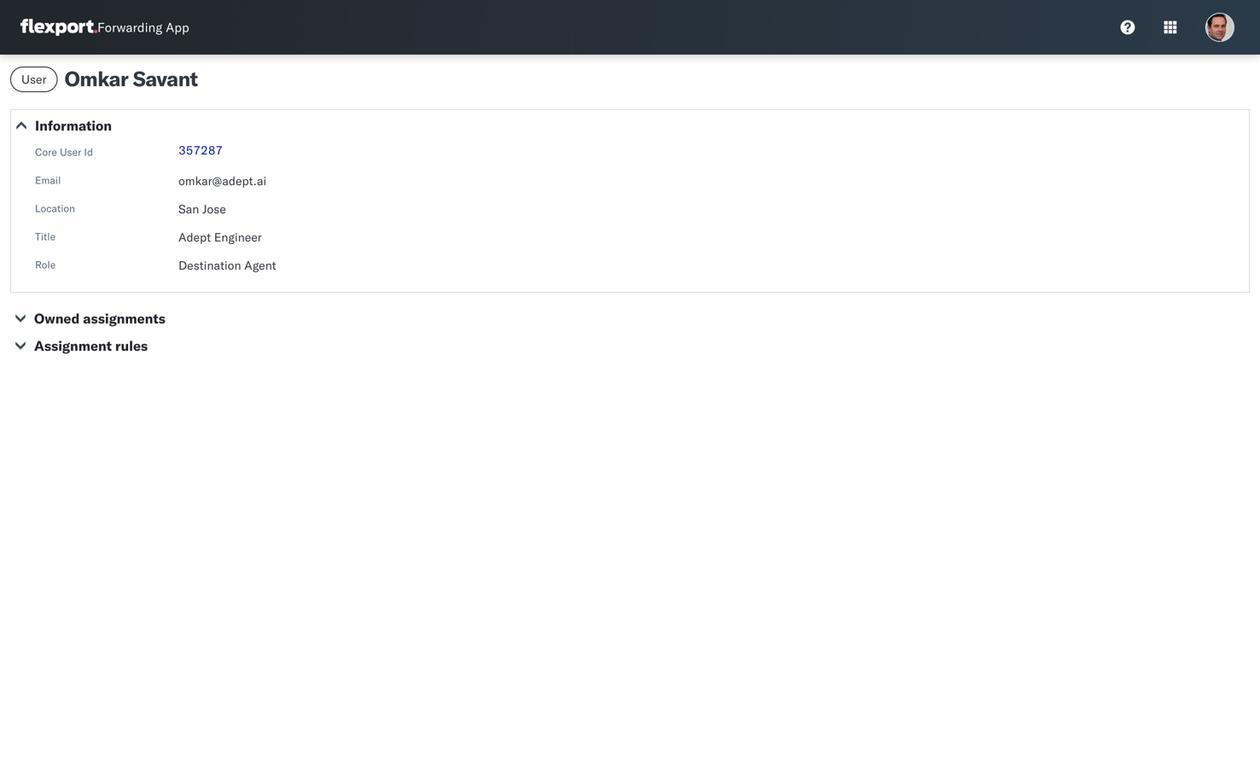Task type: vqa. For each thing, say whether or not it's contained in the screenshot.
Destination
yes



Task type: locate. For each thing, give the bounding box(es) containing it.
0 horizontal spatial user
[[21, 72, 47, 87]]

357287
[[179, 143, 223, 158]]

assignment rules
[[34, 337, 148, 355]]

core
[[35, 146, 57, 158]]

jose
[[202, 202, 226, 217]]

information
[[35, 117, 112, 134]]

1 horizontal spatial user
[[60, 146, 81, 158]]

adept engineer
[[179, 230, 262, 245]]

1 vertical spatial user
[[60, 146, 81, 158]]

user
[[21, 72, 47, 87], [60, 146, 81, 158]]

owned assignments
[[34, 310, 166, 327]]

0 vertical spatial user
[[21, 72, 47, 87]]

user left id
[[60, 146, 81, 158]]

title
[[35, 230, 56, 243]]

357287 link
[[179, 143, 223, 158]]

savant
[[133, 66, 198, 91]]

core user id
[[35, 146, 93, 158]]

forwarding app link
[[21, 19, 189, 36]]

engineer
[[214, 230, 262, 245]]

forwarding
[[97, 19, 163, 35]]

omkar@adept.ai
[[179, 173, 267, 188]]

owned
[[34, 310, 80, 327]]

location
[[35, 202, 75, 215]]

user down the flexport. image
[[21, 72, 47, 87]]

id
[[84, 146, 93, 158]]

assignment
[[34, 337, 112, 355]]

rules
[[115, 337, 148, 355]]



Task type: describe. For each thing, give the bounding box(es) containing it.
assignments
[[83, 310, 166, 327]]

omkar
[[65, 66, 128, 91]]

app
[[166, 19, 189, 35]]

destination
[[179, 258, 241, 273]]

destination agent
[[179, 258, 276, 273]]

email
[[35, 174, 61, 187]]

san jose
[[179, 202, 226, 217]]

san
[[179, 202, 199, 217]]

omkar savant
[[65, 66, 198, 91]]

forwarding app
[[97, 19, 189, 35]]

flexport. image
[[21, 19, 97, 36]]

role
[[35, 258, 56, 271]]

agent
[[244, 258, 276, 273]]

adept
[[179, 230, 211, 245]]



